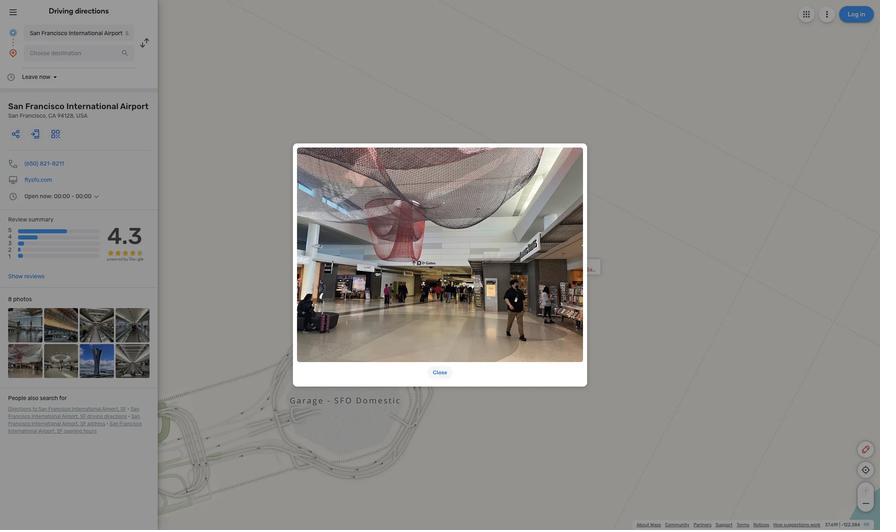 Task type: vqa. For each thing, say whether or not it's contained in the screenshot.
30.267 | -97.759
no



Task type: describe. For each thing, give the bounding box(es) containing it.
flysfo.com
[[25, 177, 52, 184]]

open
[[25, 193, 38, 200]]

international for san francisco international airport san francisco, ca 94128, usa
[[66, 101, 119, 111]]

122.384
[[844, 522, 861, 528]]

open now: 00:00 - 00:00
[[25, 193, 92, 200]]

support
[[716, 522, 733, 528]]

how suggestions work link
[[774, 522, 821, 528]]

san francisco international airport, sf driving directions
[[8, 406, 139, 419]]

leave now
[[22, 74, 50, 81]]

san francisco international airport, sf address
[[8, 414, 140, 427]]

francisco for san francisco international airport, sf opening hours
[[120, 421, 142, 427]]

san for san francisco international airport, sf opening hours
[[110, 421, 118, 427]]

partners
[[694, 522, 712, 528]]

driving
[[49, 7, 73, 16]]

opening
[[64, 428, 82, 434]]

about
[[637, 522, 650, 528]]

image 6 of san francisco international airport, sf image
[[44, 344, 78, 378]]

zoom out image
[[861, 499, 871, 509]]

94128, for airport
[[57, 112, 75, 119]]

image 5 of san francisco international airport, sf image
[[8, 344, 42, 378]]

pencil image
[[861, 445, 871, 455]]

clock image
[[8, 192, 18, 202]]

sf for address
[[80, 421, 86, 427]]

waze
[[651, 522, 661, 528]]

airport, for hours
[[39, 428, 56, 434]]

san for san francisco international airport
[[30, 30, 40, 37]]

francisco for san francisco international airport, sf driving directions
[[8, 414, 30, 419]]

driving
[[87, 414, 103, 419]]

suggestions
[[784, 522, 810, 528]]

(650) 821-8211 link
[[25, 160, 64, 167]]

notices link
[[754, 522, 770, 528]]

image 2 of san francisco international airport, sf image
[[44, 308, 78, 342]]

francisco for san francisco international airport
[[41, 30, 67, 37]]

san for san francisco international airport, sf driving directions
[[131, 406, 139, 412]]

directions to san francisco international airport, sf
[[8, 406, 126, 412]]

1 horizontal spatial -
[[842, 522, 844, 528]]

review summary
[[8, 216, 54, 223]]

francisco, for airport,
[[534, 272, 559, 278]]

2 00:00 from the left
[[76, 193, 92, 200]]

san for san francisco international airport, sf address
[[131, 414, 140, 419]]

search
[[40, 395, 58, 402]]

1
[[8, 253, 11, 260]]

ca for airport,
[[561, 272, 567, 278]]

people
[[8, 395, 26, 402]]

airport, for directions
[[62, 414, 79, 419]]

5 4 3 2 1
[[8, 227, 12, 260]]

ca for airport
[[48, 112, 56, 119]]

notices
[[754, 522, 770, 528]]

san francisco international airport button
[[24, 25, 134, 41]]

directions inside san francisco international airport, sf driving directions
[[104, 414, 127, 419]]

people also search for
[[8, 395, 67, 402]]

international for san francisco international airport, sf driving directions
[[32, 414, 61, 419]]

now:
[[40, 193, 53, 200]]

for
[[59, 395, 67, 402]]

sf for opening
[[57, 428, 63, 434]]

reviews
[[24, 273, 45, 280]]

address
[[87, 421, 105, 427]]

1 00:00 from the left
[[54, 193, 70, 200]]

zoom in image
[[861, 486, 871, 495]]

san francisco international airport
[[30, 30, 123, 37]]

san francisco international airport, sf driving directions link
[[8, 406, 139, 419]]

usa for airport
[[76, 112, 88, 119]]

8 photos
[[8, 296, 32, 303]]

computer image
[[8, 175, 18, 185]]

directions
[[8, 406, 31, 412]]

now
[[39, 74, 50, 81]]

location image
[[8, 48, 18, 58]]

chevron down image
[[92, 193, 101, 200]]

8
[[8, 296, 12, 303]]

support link
[[716, 522, 733, 528]]

flysfo.com link
[[25, 177, 52, 184]]

hours
[[84, 428, 97, 434]]

san francisco international airport, san francisco, ca 94128, usa
[[534, 261, 597, 278]]

international for san francisco international airport, sf address
[[32, 421, 61, 427]]

san francisco international airport san francisco, ca 94128, usa
[[8, 101, 149, 119]]

about waze link
[[637, 522, 661, 528]]

san francisco international airport, sf opening hours
[[8, 421, 142, 434]]

san francisco international airport, sf address link
[[8, 414, 140, 427]]

to
[[33, 406, 37, 412]]

current location image
[[8, 28, 18, 38]]

photos
[[13, 296, 32, 303]]



Task type: locate. For each thing, give the bounding box(es) containing it.
0 vertical spatial airport
[[104, 30, 123, 37]]

link image
[[864, 521, 870, 528]]

0 horizontal spatial -
[[71, 193, 74, 200]]

5
[[8, 227, 12, 234]]

san inside san francisco international airport, sf driving directions
[[131, 406, 139, 412]]

- left chevron down icon at the left top of page
[[71, 193, 74, 200]]

image 1 of san francisco international airport, sf image
[[8, 308, 42, 342]]

821-
[[40, 160, 52, 167]]

8211
[[52, 160, 64, 167]]

francisco inside san francisco international airport, san francisco, ca 94128, usa
[[545, 261, 569, 267]]

international
[[69, 30, 103, 37], [66, 101, 119, 111], [534, 267, 566, 273], [72, 406, 101, 412], [32, 414, 61, 419], [32, 421, 61, 427], [8, 428, 37, 434]]

francisco inside san francisco international airport san francisco, ca 94128, usa
[[25, 101, 64, 111]]

also
[[28, 395, 38, 402]]

san for san francisco international airport, san francisco, ca 94128, usa
[[534, 261, 543, 267]]

international for san francisco international airport, sf opening hours
[[8, 428, 37, 434]]

directions
[[75, 7, 109, 16], [104, 414, 127, 419]]

94128,
[[57, 112, 75, 119], [569, 272, 585, 278]]

francisco inside san francisco international airport, sf driving directions
[[8, 414, 30, 419]]

37.619 | -122.384
[[826, 522, 861, 528]]

review
[[8, 216, 27, 223]]

international inside san francisco international airport, sf address
[[32, 421, 61, 427]]

image 7 of san francisco international airport, sf image
[[80, 344, 114, 378]]

ca inside san francisco international airport, san francisco, ca 94128, usa
[[561, 272, 567, 278]]

francisco for san francisco international airport, sf address
[[8, 421, 30, 427]]

show reviews
[[8, 273, 45, 280]]

usa for airport,
[[586, 272, 597, 278]]

37.619
[[826, 522, 839, 528]]

1 vertical spatial francisco,
[[534, 272, 559, 278]]

airport,
[[567, 267, 585, 273], [102, 406, 119, 412], [62, 414, 79, 419], [62, 421, 79, 427], [39, 428, 56, 434]]

image 8 of san francisco international airport, sf image
[[115, 344, 150, 378]]

work
[[811, 522, 821, 528]]

sf
[[120, 406, 126, 412], [80, 414, 86, 419], [80, 421, 86, 427], [57, 428, 63, 434]]

directions to san francisco international airport, sf link
[[8, 406, 126, 412]]

san inside san francisco international airport button
[[30, 30, 40, 37]]

0 vertical spatial usa
[[76, 112, 88, 119]]

airport, inside san francisco international airport, san francisco, ca 94128, usa
[[567, 267, 585, 273]]

ca
[[48, 112, 56, 119], [561, 272, 567, 278]]

call image
[[8, 159, 18, 169]]

francisco inside san francisco international airport, sf address
[[8, 421, 30, 427]]

1 vertical spatial directions
[[104, 414, 127, 419]]

san inside san francisco international airport, sf address
[[131, 414, 140, 419]]

sf inside san francisco international airport, sf driving directions
[[80, 414, 86, 419]]

francisco for san francisco international airport san francisco, ca 94128, usa
[[25, 101, 64, 111]]

airport for san francisco international airport
[[104, 30, 123, 37]]

francisco, for airport
[[20, 112, 47, 119]]

0 vertical spatial directions
[[75, 7, 109, 16]]

4
[[8, 234, 12, 240]]

clock image
[[6, 72, 16, 82]]

4.3
[[107, 223, 142, 250]]

show
[[8, 273, 23, 280]]

1 horizontal spatial ca
[[561, 272, 567, 278]]

0 vertical spatial -
[[71, 193, 74, 200]]

international for san francisco international airport
[[69, 30, 103, 37]]

how
[[774, 522, 783, 528]]

community link
[[666, 522, 690, 528]]

leave
[[22, 74, 38, 81]]

94128, inside san francisco international airport, san francisco, ca 94128, usa
[[569, 272, 585, 278]]

0 horizontal spatial ca
[[48, 112, 56, 119]]

-
[[71, 193, 74, 200], [842, 522, 844, 528]]

0 horizontal spatial 00:00
[[54, 193, 70, 200]]

(650) 821-8211
[[25, 160, 64, 167]]

francisco inside san francisco international airport, sf opening hours
[[120, 421, 142, 427]]

sf for driving
[[80, 414, 86, 419]]

directions up san francisco international airport button
[[75, 7, 109, 16]]

san for san francisco international airport san francisco, ca 94128, usa
[[8, 101, 23, 111]]

0 vertical spatial francisco,
[[20, 112, 47, 119]]

1 vertical spatial 94128,
[[569, 272, 585, 278]]

directions right driving
[[104, 414, 127, 419]]

partners link
[[694, 522, 712, 528]]

usa
[[76, 112, 88, 119], [586, 272, 597, 278]]

francisco, inside san francisco international airport san francisco, ca 94128, usa
[[20, 112, 47, 119]]

0 horizontal spatial 94128,
[[57, 112, 75, 119]]

0 horizontal spatial usa
[[76, 112, 88, 119]]

0 vertical spatial 94128,
[[57, 112, 75, 119]]

image 4 of san francisco international airport, sf image
[[115, 308, 150, 342]]

summary
[[29, 216, 54, 223]]

- right |
[[842, 522, 844, 528]]

airport
[[104, 30, 123, 37], [120, 101, 149, 111]]

|
[[840, 522, 841, 528]]

00:00
[[54, 193, 70, 200], [76, 193, 92, 200]]

Choose destination text field
[[24, 45, 134, 61]]

3
[[8, 240, 12, 247]]

airport, for ca
[[567, 267, 585, 273]]

francisco, inside san francisco international airport, san francisco, ca 94128, usa
[[534, 272, 559, 278]]

international inside san francisco international airport, sf driving directions
[[32, 414, 61, 419]]

san inside san francisco international airport, sf opening hours
[[110, 421, 118, 427]]

international for san francisco international airport, san francisco, ca 94128, usa
[[534, 267, 566, 273]]

usa inside san francisco international airport, san francisco, ca 94128, usa
[[586, 272, 597, 278]]

airport inside san francisco international airport san francisco, ca 94128, usa
[[120, 101, 149, 111]]

1 horizontal spatial 94128,
[[569, 272, 585, 278]]

airport inside button
[[104, 30, 123, 37]]

terms link
[[737, 522, 750, 528]]

1 vertical spatial -
[[842, 522, 844, 528]]

airport, inside san francisco international airport, sf opening hours
[[39, 428, 56, 434]]

francisco,
[[20, 112, 47, 119], [534, 272, 559, 278]]

community
[[666, 522, 690, 528]]

1 vertical spatial airport
[[120, 101, 149, 111]]

2
[[8, 247, 12, 254]]

airport, inside san francisco international airport, sf driving directions
[[62, 414, 79, 419]]

sf inside san francisco international airport, sf address
[[80, 421, 86, 427]]

about waze community partners support terms notices how suggestions work
[[637, 522, 821, 528]]

international inside button
[[69, 30, 103, 37]]

francisco inside button
[[41, 30, 67, 37]]

international inside san francisco international airport san francisco, ca 94128, usa
[[66, 101, 119, 111]]

1 horizontal spatial francisco,
[[534, 272, 559, 278]]

0 horizontal spatial francisco,
[[20, 112, 47, 119]]

open now: 00:00 - 00:00 button
[[25, 193, 101, 200]]

sf inside san francisco international airport, sf opening hours
[[57, 428, 63, 434]]

1 horizontal spatial usa
[[586, 272, 597, 278]]

international inside san francisco international airport, sf opening hours
[[8, 428, 37, 434]]

94128, for airport,
[[569, 272, 585, 278]]

(650)
[[25, 160, 38, 167]]

san francisco international airport, sf opening hours link
[[8, 421, 142, 434]]

airport for san francisco international airport san francisco, ca 94128, usa
[[120, 101, 149, 111]]

francisco for san francisco international airport, san francisco, ca 94128, usa
[[545, 261, 569, 267]]

francisco
[[41, 30, 67, 37], [25, 101, 64, 111], [545, 261, 569, 267], [48, 406, 71, 412], [8, 414, 30, 419], [8, 421, 30, 427], [120, 421, 142, 427]]

image 3 of san francisco international airport, sf image
[[80, 308, 114, 342]]

airport, inside san francisco international airport, sf address
[[62, 421, 79, 427]]

driving directions
[[49, 7, 109, 16]]

usa inside san francisco international airport san francisco, ca 94128, usa
[[76, 112, 88, 119]]

1 horizontal spatial 00:00
[[76, 193, 92, 200]]

1 vertical spatial usa
[[586, 272, 597, 278]]

terms
[[737, 522, 750, 528]]

international inside san francisco international airport, san francisco, ca 94128, usa
[[534, 267, 566, 273]]

ca inside san francisco international airport san francisco, ca 94128, usa
[[48, 112, 56, 119]]

san
[[30, 30, 40, 37], [8, 101, 23, 111], [8, 112, 18, 119], [534, 261, 543, 267], [587, 267, 596, 273], [38, 406, 47, 412], [131, 406, 139, 412], [131, 414, 140, 419], [110, 421, 118, 427]]

94128, inside san francisco international airport san francisco, ca 94128, usa
[[57, 112, 75, 119]]

0 vertical spatial ca
[[48, 112, 56, 119]]

1 vertical spatial ca
[[561, 272, 567, 278]]



